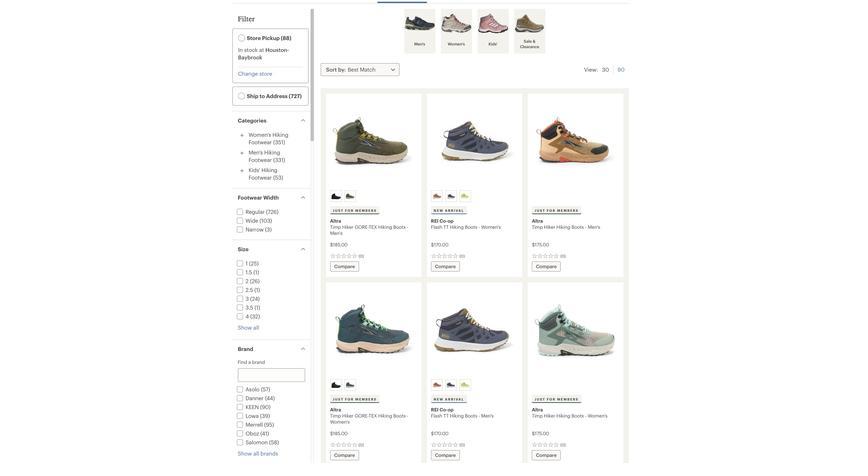 Task type: describe. For each thing, give the bounding box(es) containing it.
compare button for altra timp hiker hiking boots - women's
[[532, 450, 561, 461]]

toggle men%27s-hiking-footwear sub-items image
[[238, 149, 246, 157]]

kids' for kids' hiking footwear
[[249, 167, 260, 173]]

compare for rei co-op flash tt hiking boots - women's
[[435, 264, 456, 269]]

(58)
[[269, 439, 279, 446]]

compare for altra timp hiker hiking boots - women's
[[536, 453, 557, 458]]

in stock at
[[238, 47, 266, 53]]

footwear width
[[238, 194, 279, 201]]

men's hiking footwear
[[249, 149, 280, 163]]

just for members for altra timp hiker gore-tex hiking boots - women's
[[333, 397, 377, 402]]

merrell
[[246, 422, 263, 428]]

tt for rei co-op flash tt hiking boots - men's
[[444, 413, 449, 419]]

compare for altra timp hiker gore-tex hiking boots - women's
[[334, 453, 355, 458]]

(351)
[[273, 139, 285, 145]]

narrow
[[246, 226, 264, 233]]

women's inside altra timp hiker hiking boots - women's
[[588, 413, 608, 419]]

(57)
[[261, 386, 270, 393]]

members for altra timp hiker gore-tex hiking boots - women's
[[356, 397, 377, 402]]

(44)
[[265, 395, 275, 402]]

group for altra timp hiker gore-tex hiking boots - men's
[[329, 189, 419, 203]]

altra timp hiker hiking boots - women's 0 image
[[532, 287, 620, 377]]

women's image
[[442, 12, 472, 35]]

90
[[618, 66, 625, 73]]

co- for rei co-op flash tt hiking boots - women's
[[440, 218, 448, 224]]

odyssey gray/tapenade image
[[447, 380, 456, 390]]

(0) for flash tt hiking boots - men's
[[460, 443, 465, 447]]

navy image
[[346, 380, 355, 390]]

change
[[238, 70, 258, 77]]

2 vertical spatial (1)
[[255, 304, 260, 311]]

brand button
[[233, 340, 311, 358]]

30
[[603, 66, 610, 73]]

oboz
[[246, 430, 259, 437]]

just for altra timp hiker gore-tex hiking boots - women's
[[333, 397, 344, 402]]

(726)
[[266, 209, 279, 215]]

(26)
[[250, 278, 260, 284]]

men's inside the altra timp hiker gore-tex hiking boots - men's
[[330, 230, 343, 236]]

men's hiking footwear link
[[249, 149, 280, 163]]

baybrook
[[238, 54, 263, 60]]

hiking inside rei co-op flash tt hiking boots - men's
[[450, 413, 464, 419]]

for for altra timp hiker gore-tex hiking boots - women's
[[345, 397, 354, 402]]

(727)
[[289, 93, 302, 99]]

brand
[[252, 359, 265, 365]]

3.5
[[246, 304, 253, 311]]

categories
[[238, 117, 267, 124]]

(39)
[[260, 413, 270, 419]]

at
[[259, 47, 264, 53]]

just for members for altra timp hiker gore-tex hiking boots - men's
[[333, 209, 377, 213]]

hiking inside rei co-op flash tt hiking boots - women's
[[450, 224, 464, 230]]

1 (25) 1.5 (1) 2 (26) 2.5 (1) 3 (24) 3.5 (1) 4 (32)
[[246, 260, 260, 320]]

boots for rei co-op flash tt hiking boots - women's
[[465, 224, 478, 230]]

3 link
[[236, 296, 249, 302]]

asolo
[[246, 386, 260, 393]]

hiking inside altra timp hiker gore-tex hiking boots - women's
[[379, 413, 392, 419]]

narrow link
[[236, 226, 264, 233]]

toggle kids%27-hiking-footwear sub-items image
[[238, 167, 246, 175]]

oboz link
[[236, 430, 259, 437]]

compare button for altra timp hiker gore-tex hiking boots - men's
[[330, 262, 359, 272]]

altra timp hiker hiking boots - women's
[[532, 407, 608, 419]]

2
[[246, 278, 249, 284]]

4
[[246, 313, 249, 320]]

new for rei co-op flash tt hiking boots - men's
[[434, 397, 444, 402]]

for for altra timp hiker gore-tex hiking boots - men's
[[345, 209, 354, 213]]

arrival for rei co-op flash tt hiking boots - men's
[[445, 397, 465, 402]]

(24)
[[250, 296, 260, 302]]

just for altra timp hiker gore-tex hiking boots - men's
[[333, 209, 344, 213]]

hiking inside men's hiking footwear
[[264, 149, 280, 156]]

just for altra timp hiker hiking boots - men's
[[535, 209, 546, 213]]

hiking inside the altra timp hiker gore-tex hiking boots - men's
[[379, 224, 392, 230]]

timp for timp hiker gore-tex hiking boots - women's
[[330, 413, 341, 419]]

salomon
[[246, 439, 268, 446]]

black image
[[331, 380, 341, 390]]

kids' image
[[478, 12, 508, 35]]

all for show all brands
[[254, 450, 259, 457]]

odyssey gray/tapenade image
[[447, 192, 456, 201]]

tex for women's
[[369, 413, 377, 419]]

compare button for rei co-op flash tt hiking boots - women's
[[431, 262, 460, 272]]

(0) for flash tt hiking boots - women's
[[460, 254, 465, 259]]

regular link
[[236, 209, 265, 215]]

compare for altra timp hiker gore-tex hiking boots - men's
[[334, 264, 355, 269]]

flash for rei co-op flash tt hiking boots - men's
[[431, 413, 443, 419]]

houston-
[[266, 47, 289, 53]]

altra timp hiker hiking boots - men's
[[532, 218, 601, 230]]

sale & clearance link
[[515, 10, 545, 53]]

compare button for rei co-op flash tt hiking boots - men's
[[431, 450, 460, 461]]

brands
[[261, 450, 278, 457]]

members for altra timp hiker hiking boots - women's
[[558, 397, 579, 402]]

all for show all
[[254, 324, 259, 331]]

size
[[238, 246, 249, 252]]

regular
[[246, 209, 265, 215]]

compare button for altra timp hiker hiking boots - men's
[[532, 262, 561, 272]]

1 link
[[236, 260, 248, 267]]

lowa link
[[236, 413, 259, 419]]

women's hiking footwear link
[[249, 131, 289, 145]]

men's image
[[405, 12, 435, 35]]

footwear width button
[[233, 189, 311, 207]]

rei for rei co-op flash tt hiking boots - men's
[[431, 407, 439, 413]]

altra for altra timp hiker hiking boots - women's
[[532, 407, 543, 413]]

sale
[[524, 39, 532, 43]]

find
[[238, 359, 247, 365]]

regular (726) wide (103) narrow (3)
[[246, 209, 279, 233]]

filter
[[238, 15, 255, 23]]

rei co-op flash tt hiking boots - men's
[[431, 407, 494, 419]]

rei co-op flash tt hiking boots - women's
[[431, 218, 501, 230]]

- inside altra timp hiker hiking boots - women's
[[586, 413, 587, 419]]

store
[[260, 70, 273, 77]]

2.5 link
[[236, 287, 253, 293]]

hiker for timp hiker gore-tex hiking boots - men's
[[343, 224, 354, 230]]

1 vertical spatial (1)
[[255, 287, 260, 293]]

categories button
[[233, 111, 311, 130]]

arrival for rei co-op flash tt hiking boots - women's
[[445, 209, 465, 213]]

show for show all brands
[[238, 450, 252, 457]]

keen
[[246, 404, 259, 410]]

Find a brand text field
[[238, 369, 305, 382]]

footwear for women's
[[249, 139, 272, 145]]

op for rei co-op flash tt hiking boots - women's
[[448, 218, 454, 224]]

women's inside rei co-op flash tt hiking boots - women's
[[482, 224, 501, 230]]

merrell link
[[236, 422, 263, 428]]

footwear inside dropdown button
[[238, 194, 262, 201]]

compare for altra timp hiker hiking boots - men's
[[536, 264, 557, 269]]

(25)
[[249, 260, 259, 267]]

altra timp hiker gore-tex hiking boots - women's
[[330, 407, 409, 425]]

0 vertical spatial (1)
[[254, 269, 259, 276]]

men's inside men's "link"
[[415, 41, 426, 46]]

ship to address (727)
[[246, 93, 302, 99]]

show all brands button
[[238, 450, 278, 458]]

$170.00 for rei co-op flash tt hiking boots - women's
[[431, 242, 449, 248]]

(103)
[[260, 217, 272, 224]]

danner link
[[236, 395, 264, 402]]

just for members for altra timp hiker hiking boots - women's
[[535, 397, 579, 402]]

2 link
[[236, 278, 249, 284]]

&
[[533, 39, 536, 43]]

timp for timp hiker hiking boots - women's
[[532, 413, 543, 419]]

new arrival for rei co-op flash tt hiking boots - men's
[[434, 397, 465, 402]]

lime/white image
[[461, 192, 470, 201]]

show all button
[[238, 324, 259, 332]]

women's link
[[442, 10, 472, 53]]



Task type: vqa. For each thing, say whether or not it's contained in the screenshot.
Oboz
yes



Task type: locate. For each thing, give the bounding box(es) containing it.
- inside rei co-op flash tt hiking boots - men's
[[479, 413, 480, 419]]

stock
[[244, 47, 258, 53]]

gore- down navy icon
[[355, 413, 369, 419]]

1 vertical spatial tex
[[369, 413, 377, 419]]

1 vertical spatial arrival
[[445, 397, 465, 402]]

rust/clementine image left odyssey gray/tapenade icon
[[432, 380, 442, 390]]

boots inside rei co-op flash tt hiking boots - men's
[[465, 413, 478, 419]]

$185.00
[[330, 242, 348, 248], [330, 431, 348, 437]]

1 vertical spatial op
[[448, 407, 454, 413]]

3
[[246, 296, 249, 302]]

members for altra timp hiker hiking boots - men's
[[558, 209, 579, 213]]

men's inside men's hiking footwear
[[249, 149, 263, 156]]

show all brands
[[238, 450, 278, 457]]

op down odyssey gray/tapenade image
[[448, 218, 454, 224]]

hiking
[[273, 131, 289, 138], [264, 149, 280, 156], [262, 167, 278, 173], [379, 224, 392, 230], [450, 224, 464, 230], [557, 224, 571, 230], [379, 413, 392, 419], [450, 413, 464, 419], [557, 413, 571, 419]]

women's hiking footwear
[[249, 131, 289, 145]]

1 vertical spatial tt
[[444, 413, 449, 419]]

show all
[[238, 324, 259, 331]]

op
[[448, 218, 454, 224], [448, 407, 454, 413]]

timp inside the altra timp hiker gore-tex hiking boots - men's
[[330, 224, 341, 230]]

rei co-op flash tt hiking boots - men's 0 image
[[431, 287, 519, 377]]

2 $185.00 from the top
[[330, 431, 348, 437]]

gore-
[[355, 224, 369, 230], [355, 413, 369, 419]]

2 tt from the top
[[444, 413, 449, 419]]

$170.00 down rei co-op flash tt hiking boots - women's at right
[[431, 242, 449, 248]]

show inside show all button
[[238, 324, 252, 331]]

-
[[407, 224, 409, 230], [479, 224, 480, 230], [586, 224, 587, 230], [407, 413, 409, 419], [479, 413, 480, 419], [586, 413, 587, 419]]

show for show all
[[238, 324, 252, 331]]

find a brand
[[238, 359, 265, 365]]

altra timp hiker gore-tex hiking boots - men's 0 image
[[330, 98, 418, 188]]

(0) for timp hiker gore-tex hiking boots - women's
[[359, 443, 364, 447]]

hiker inside the altra timp hiker gore-tex hiking boots - men's
[[343, 224, 354, 230]]

kids' inside kids' link
[[489, 41, 498, 46]]

1 vertical spatial rust/clementine image
[[432, 380, 442, 390]]

co-
[[440, 218, 448, 224], [440, 407, 448, 413]]

tex
[[369, 224, 377, 230], [369, 413, 377, 419]]

0 vertical spatial rei
[[431, 218, 439, 224]]

members up altra timp hiker hiking boots - men's at the right top of page
[[558, 209, 579, 213]]

hiker inside altra timp hiker hiking boots - women's
[[545, 413, 556, 419]]

show down salomon link
[[238, 450, 252, 457]]

1 rust/clementine image from the top
[[432, 192, 442, 201]]

danner
[[246, 395, 264, 402]]

all inside button
[[254, 450, 259, 457]]

men's link
[[405, 10, 435, 53]]

2 $175.00 from the top
[[532, 431, 550, 437]]

2 gore- from the top
[[355, 413, 369, 419]]

1 $175.00 from the top
[[532, 242, 550, 248]]

1 vertical spatial new
[[434, 397, 444, 402]]

width
[[264, 194, 279, 201]]

rust/clementine image for rei co-op flash tt hiking boots - men's
[[432, 380, 442, 390]]

hiker for timp hiker hiking boots - men's
[[545, 224, 556, 230]]

(0) down altra timp hiker gore-tex hiking boots - women's
[[359, 443, 364, 447]]

address
[[266, 93, 288, 99]]

2 new arrival from the top
[[434, 397, 465, 402]]

2 op from the top
[[448, 407, 454, 413]]

- inside altra timp hiker gore-tex hiking boots - women's
[[407, 413, 409, 419]]

just
[[333, 209, 344, 213], [535, 209, 546, 213], [333, 397, 344, 402], [535, 397, 546, 402]]

1 vertical spatial all
[[254, 450, 259, 457]]

altra timp hiker hiking boots - men's 0 image
[[532, 98, 620, 188]]

0 vertical spatial $175.00
[[532, 242, 550, 248]]

2 rust/clementine image from the top
[[432, 380, 442, 390]]

women's
[[448, 41, 465, 46], [249, 131, 271, 138], [482, 224, 501, 230], [588, 413, 608, 419], [330, 419, 350, 425]]

gore- inside altra timp hiker gore-tex hiking boots - women's
[[355, 413, 369, 419]]

(41)
[[261, 430, 269, 437]]

altra inside the altra timp hiker gore-tex hiking boots - men's
[[330, 218, 341, 224]]

1 $185.00 from the top
[[330, 242, 348, 248]]

hiking inside women's hiking footwear
[[273, 131, 289, 138]]

(331)
[[273, 157, 285, 163]]

footwear inside kids' hiking footwear
[[249, 174, 272, 181]]

all
[[254, 324, 259, 331], [254, 450, 259, 457]]

(0) for timp hiker hiking boots - men's
[[561, 254, 566, 259]]

(0) down the altra timp hiker gore-tex hiking boots - men's
[[359, 254, 364, 259]]

footwear up regular link
[[238, 194, 262, 201]]

op inside rei co-op flash tt hiking boots - women's
[[448, 218, 454, 224]]

1 op from the top
[[448, 218, 454, 224]]

arrival down odyssey gray/tapenade icon
[[445, 397, 465, 402]]

just for members
[[333, 209, 377, 213], [535, 209, 579, 213], [333, 397, 377, 402], [535, 397, 579, 402]]

1 vertical spatial gore-
[[355, 413, 369, 419]]

group for rei co-op flash tt hiking boots - men's
[[430, 378, 520, 392]]

0 vertical spatial tex
[[369, 224, 377, 230]]

(1)
[[254, 269, 259, 276], [255, 287, 260, 293], [255, 304, 260, 311]]

ship to address (727) button
[[234, 88, 307, 104]]

1 co- from the top
[[440, 218, 448, 224]]

(1) right 2.5
[[255, 287, 260, 293]]

keen link
[[236, 404, 259, 410]]

1 rei from the top
[[431, 218, 439, 224]]

co- inside rei co-op flash tt hiking boots - women's
[[440, 218, 448, 224]]

compare button
[[330, 262, 359, 272], [431, 262, 460, 272], [532, 262, 561, 272], [330, 450, 359, 461], [431, 450, 460, 461], [532, 450, 561, 461]]

clearance
[[521, 44, 540, 49]]

boots inside altra timp hiker hiking boots - women's
[[572, 413, 584, 419]]

1 horizontal spatial kids'
[[489, 41, 498, 46]]

hiking inside kids' hiking footwear
[[262, 167, 278, 173]]

$175.00
[[532, 242, 550, 248], [532, 431, 550, 437]]

group
[[329, 189, 419, 203], [430, 189, 520, 203], [329, 378, 419, 392], [430, 378, 520, 392]]

view:
[[585, 66, 599, 73]]

store
[[247, 35, 261, 41]]

(90)
[[260, 404, 271, 410]]

rust/clementine image for rei co-op flash tt hiking boots - women's
[[432, 192, 442, 201]]

op down odyssey gray/tapenade icon
[[448, 407, 454, 413]]

gore- inside the altra timp hiker gore-tex hiking boots - men's
[[355, 224, 369, 230]]

timp for timp hiker hiking boots - men's
[[532, 224, 543, 230]]

2 rei from the top
[[431, 407, 439, 413]]

kids' right toggle kids%27-hiking-footwear sub-items image on the top of the page
[[249, 167, 260, 173]]

0 vertical spatial all
[[254, 324, 259, 331]]

just for members down dusty olive icon
[[333, 209, 377, 213]]

men's inside altra timp hiker hiking boots - men's
[[588, 224, 601, 230]]

salomon link
[[236, 439, 268, 446]]

hiker for timp hiker hiking boots - women's
[[545, 413, 556, 419]]

footwear up kids' hiking footwear
[[249, 157, 272, 163]]

- for altra timp hiker gore-tex hiking boots - women's
[[407, 413, 409, 419]]

$170.00 for rei co-op flash tt hiking boots - men's
[[431, 431, 449, 437]]

new for rei co-op flash tt hiking boots - women's
[[434, 209, 444, 213]]

footwear inside men's hiking footwear
[[249, 157, 272, 163]]

2 co- from the top
[[440, 407, 448, 413]]

altra for altra timp hiker gore-tex hiking boots - men's
[[330, 218, 341, 224]]

op inside rei co-op flash tt hiking boots - men's
[[448, 407, 454, 413]]

2 flash from the top
[[431, 413, 443, 419]]

0 vertical spatial rust/clementine image
[[432, 192, 442, 201]]

co- down odyssey gray/tapenade icon
[[440, 407, 448, 413]]

0 vertical spatial tt
[[444, 224, 449, 230]]

1 show from the top
[[238, 324, 252, 331]]

1 vertical spatial new arrival
[[434, 397, 465, 402]]

0 vertical spatial flash
[[431, 224, 443, 230]]

toggle women%27s-hiking-footwear sub-items image
[[238, 131, 246, 140]]

brand
[[238, 346, 253, 352]]

0 vertical spatial kids'
[[489, 41, 498, 46]]

altra for altra timp hiker gore-tex hiking boots - women's
[[330, 407, 341, 413]]

rei inside rei co-op flash tt hiking boots - women's
[[431, 218, 439, 224]]

group up altra timp hiker gore-tex hiking boots - women's
[[329, 378, 419, 392]]

90 link
[[618, 65, 625, 74]]

just for members for altra timp hiker hiking boots - men's
[[535, 209, 579, 213]]

for for altra timp hiker hiking boots - men's
[[547, 209, 556, 213]]

1 arrival from the top
[[445, 209, 465, 213]]

for up altra timp hiker hiking boots - men's at the right top of page
[[547, 209, 556, 213]]

co- for rei co-op flash tt hiking boots - men's
[[440, 407, 448, 413]]

op for rei co-op flash tt hiking boots - men's
[[448, 407, 454, 413]]

0 vertical spatial show
[[238, 324, 252, 331]]

boots inside altra timp hiker gore-tex hiking boots - women's
[[394, 413, 406, 419]]

boots for rei co-op flash tt hiking boots - men's
[[465, 413, 478, 419]]

(0) down altra timp hiker hiking boots - men's at the right top of page
[[561, 254, 566, 259]]

change store
[[238, 70, 273, 77]]

just for members up altra timp hiker hiking boots - women's at the right bottom of page
[[535, 397, 579, 402]]

0 vertical spatial co-
[[440, 218, 448, 224]]

show inside show all brands button
[[238, 450, 252, 457]]

1 flash from the top
[[431, 224, 443, 230]]

- inside altra timp hiker hiking boots - men's
[[586, 224, 587, 230]]

hiker inside altra timp hiker gore-tex hiking boots - women's
[[343, 413, 354, 419]]

flash inside rei co-op flash tt hiking boots - men's
[[431, 413, 443, 419]]

hiking inside altra timp hiker hiking boots - women's
[[557, 413, 571, 419]]

boots inside the altra timp hiker gore-tex hiking boots - men's
[[394, 224, 406, 230]]

women's inside women's hiking footwear
[[249, 131, 271, 138]]

kids' link
[[478, 10, 508, 53]]

just down black image
[[333, 397, 344, 402]]

(0) down rei co-op flash tt hiking boots - women's at right
[[460, 254, 465, 259]]

1 $170.00 from the top
[[431, 242, 449, 248]]

- for altra timp hiker gore-tex hiking boots - men's
[[407, 224, 409, 230]]

timp for timp hiker gore-tex hiking boots - men's
[[330, 224, 341, 230]]

timp inside altra timp hiker gore-tex hiking boots - women's
[[330, 413, 341, 419]]

flash
[[431, 224, 443, 230], [431, 413, 443, 419]]

1 all from the top
[[254, 324, 259, 331]]

a
[[249, 359, 251, 365]]

- inside the altra timp hiker gore-tex hiking boots - men's
[[407, 224, 409, 230]]

2 $170.00 from the top
[[431, 431, 449, 437]]

new up rei co-op flash tt hiking boots - women's at right
[[434, 209, 444, 213]]

boots inside altra timp hiker hiking boots - men's
[[572, 224, 584, 230]]

just for members down navy icon
[[333, 397, 377, 402]]

arrival down odyssey gray/tapenade image
[[445, 209, 465, 213]]

1 vertical spatial flash
[[431, 413, 443, 419]]

all down salomon at the bottom of the page
[[254, 450, 259, 457]]

(53)
[[273, 174, 283, 181]]

1 vertical spatial $185.00
[[330, 431, 348, 437]]

compare for rei co-op flash tt hiking boots - men's
[[435, 453, 456, 458]]

0 vertical spatial $170.00
[[431, 242, 449, 248]]

for down navy icon
[[345, 397, 354, 402]]

new arrival for rei co-op flash tt hiking boots - women's
[[434, 209, 465, 213]]

altra
[[330, 218, 341, 224], [532, 218, 543, 224], [330, 407, 341, 413], [532, 407, 543, 413]]

tt inside rei co-op flash tt hiking boots - women's
[[444, 224, 449, 230]]

pickup
[[262, 35, 280, 41]]

1 vertical spatial rei
[[431, 407, 439, 413]]

- for rei co-op flash tt hiking boots - men's
[[479, 413, 480, 419]]

all down (32)
[[254, 324, 259, 331]]

boots for altra timp hiker gore-tex hiking boots - men's
[[394, 224, 406, 230]]

altra inside altra timp hiker gore-tex hiking boots - women's
[[330, 407, 341, 413]]

members for altra timp hiker gore-tex hiking boots - men's
[[356, 209, 377, 213]]

1 vertical spatial $175.00
[[532, 431, 550, 437]]

kids'
[[489, 41, 498, 46], [249, 167, 260, 173]]

just for members up altra timp hiker hiking boots - men's at the right top of page
[[535, 209, 579, 213]]

footwear
[[249, 139, 272, 145], [249, 157, 272, 163], [249, 174, 272, 181], [238, 194, 262, 201]]

0 vertical spatial new arrival
[[434, 209, 465, 213]]

gore- for men's
[[355, 224, 369, 230]]

boots
[[394, 224, 406, 230], [465, 224, 478, 230], [572, 224, 584, 230], [394, 413, 406, 419], [465, 413, 478, 419], [572, 413, 584, 419]]

new arrival down odyssey gray/tapenade icon
[[434, 397, 465, 402]]

footwear for kids'
[[249, 174, 272, 181]]

(88)
[[281, 35, 292, 41]]

arrival
[[445, 209, 465, 213], [445, 397, 465, 402]]

(0) down rei co-op flash tt hiking boots - men's
[[460, 443, 465, 447]]

kids' inside kids' hiking footwear
[[249, 167, 260, 173]]

4 link
[[236, 313, 249, 320]]

members up altra timp hiker hiking boots - women's at the right bottom of page
[[558, 397, 579, 402]]

tt
[[444, 224, 449, 230], [444, 413, 449, 419]]

compare button for altra timp hiker gore-tex hiking boots - women's
[[330, 450, 359, 461]]

hiking inside altra timp hiker hiking boots - men's
[[557, 224, 571, 230]]

(32)
[[250, 313, 260, 320]]

just up altra timp hiker hiking boots - women's at the right bottom of page
[[535, 397, 546, 402]]

1 vertical spatial co-
[[440, 407, 448, 413]]

0 vertical spatial $185.00
[[330, 242, 348, 248]]

kids' for kids'
[[489, 41, 498, 46]]

2 tex from the top
[[369, 413, 377, 419]]

women's inside altra timp hiker gore-tex hiking boots - women's
[[330, 419, 350, 425]]

group up the altra timp hiker gore-tex hiking boots - men's
[[329, 189, 419, 203]]

gore- down dusty olive icon
[[355, 224, 369, 230]]

0 vertical spatial gore-
[[355, 224, 369, 230]]

2 new from the top
[[434, 397, 444, 402]]

timp inside altra timp hiker hiking boots - women's
[[532, 413, 543, 419]]

2.5
[[246, 287, 253, 293]]

1 tt from the top
[[444, 224, 449, 230]]

(0) for timp hiker gore-tex hiking boots - men's
[[359, 254, 364, 259]]

new arrival down odyssey gray/tapenade image
[[434, 209, 465, 213]]

0 vertical spatial op
[[448, 218, 454, 224]]

tex inside the altra timp hiker gore-tex hiking boots - men's
[[369, 224, 377, 230]]

0 vertical spatial new
[[434, 209, 444, 213]]

sale & clearance image
[[515, 12, 545, 35]]

tex for men's
[[369, 224, 377, 230]]

footwear inside women's hiking footwear
[[249, 139, 272, 145]]

(0) down altra timp hiker hiking boots - women's at the right bottom of page
[[561, 443, 566, 447]]

altra for altra timp hiker hiking boots - men's
[[532, 218, 543, 224]]

tt down odyssey gray/tapenade icon
[[444, 413, 449, 419]]

rei for rei co-op flash tt hiking boots - women's
[[431, 218, 439, 224]]

compare
[[334, 264, 355, 269], [435, 264, 456, 269], [536, 264, 557, 269], [334, 453, 355, 458], [435, 453, 456, 458], [536, 453, 557, 458]]

(1) right 1.5
[[254, 269, 259, 276]]

new up rei co-op flash tt hiking boots - men's
[[434, 397, 444, 402]]

$175.00 for altra timp hiker hiking boots - women's
[[532, 431, 550, 437]]

rust/clementine image
[[432, 192, 442, 201], [432, 380, 442, 390]]

tt for rei co-op flash tt hiking boots - women's
[[444, 224, 449, 230]]

1 gore- from the top
[[355, 224, 369, 230]]

lime/white image
[[461, 380, 470, 390]]

just down black icon
[[333, 209, 344, 213]]

tex inside altra timp hiker gore-tex hiking boots - women's
[[369, 413, 377, 419]]

1 vertical spatial show
[[238, 450, 252, 457]]

sale & clearance
[[521, 39, 540, 49]]

2 arrival from the top
[[445, 397, 465, 402]]

altra inside altra timp hiker hiking boots - men's
[[532, 218, 543, 224]]

tt inside rei co-op flash tt hiking boots - men's
[[444, 413, 449, 419]]

group up rei co-op flash tt hiking boots - men's
[[430, 378, 520, 392]]

footwear up men's hiking footwear link
[[249, 139, 272, 145]]

group up rei co-op flash tt hiking boots - women's at right
[[430, 189, 520, 203]]

just up altra timp hiker hiking boots - men's at the right top of page
[[535, 209, 546, 213]]

houston- baybrook
[[238, 47, 289, 60]]

3.5 link
[[236, 304, 253, 311]]

for down dusty olive icon
[[345, 209, 354, 213]]

rei inside rei co-op flash tt hiking boots - men's
[[431, 407, 439, 413]]

2 all from the top
[[254, 450, 259, 457]]

lowa
[[246, 413, 259, 419]]

footwear for men's
[[249, 157, 272, 163]]

timp inside altra timp hiker hiking boots - men's
[[532, 224, 543, 230]]

altra inside altra timp hiker hiking boots - women's
[[532, 407, 543, 413]]

boots for altra timp hiker gore-tex hiking boots - women's
[[394, 413, 406, 419]]

footwear left the (53)
[[249, 174, 272, 181]]

hiker inside altra timp hiker hiking boots - men's
[[545, 224, 556, 230]]

0 horizontal spatial kids'
[[249, 167, 260, 173]]

for for altra timp hiker hiking boots - women's
[[547, 397, 556, 402]]

rei
[[431, 218, 439, 224], [431, 407, 439, 413]]

dusty olive image
[[346, 192, 355, 201]]

$175.00 for altra timp hiker hiking boots - men's
[[532, 242, 550, 248]]

$170.00 down rei co-op flash tt hiking boots - men's
[[431, 431, 449, 437]]

group for rei co-op flash tt hiking boots - women's
[[430, 189, 520, 203]]

tt down odyssey gray/tapenade image
[[444, 224, 449, 230]]

1
[[246, 260, 248, 267]]

gore- for women's
[[355, 413, 369, 419]]

flash inside rei co-op flash tt hiking boots - women's
[[431, 224, 443, 230]]

- inside rei co-op flash tt hiking boots - women's
[[479, 224, 480, 230]]

- for rei co-op flash tt hiking boots - women's
[[479, 224, 480, 230]]

(1) right the "3.5"
[[255, 304, 260, 311]]

altra timp hiker gore-tex hiking boots - women's 0 image
[[330, 287, 418, 377]]

store pickup (88)
[[246, 35, 292, 41]]

group for altra timp hiker gore-tex hiking boots - women's
[[329, 378, 419, 392]]

show down 4
[[238, 324, 252, 331]]

kids' down kids' image
[[489, 41, 498, 46]]

2 show from the top
[[238, 450, 252, 457]]

men's inside rei co-op flash tt hiking boots - men's
[[482, 413, 494, 419]]

0 vertical spatial arrival
[[445, 209, 465, 213]]

(95)
[[264, 422, 274, 428]]

rei co-op flash tt hiking boots - women's 0 image
[[431, 98, 519, 188]]

hiker
[[343, 224, 354, 230], [545, 224, 556, 230], [343, 413, 354, 419], [545, 413, 556, 419]]

black image
[[331, 192, 341, 201]]

1 new from the top
[[434, 209, 444, 213]]

altra timp hiker gore-tex hiking boots - men's
[[330, 218, 409, 236]]

1 tex from the top
[[369, 224, 377, 230]]

kids' hiking footwear link
[[249, 167, 278, 181]]

boots inside rei co-op flash tt hiking boots - women's
[[465, 224, 478, 230]]

co- inside rei co-op flash tt hiking boots - men's
[[440, 407, 448, 413]]

1 vertical spatial kids'
[[249, 167, 260, 173]]

just for altra timp hiker hiking boots - women's
[[535, 397, 546, 402]]

flash for rei co-op flash tt hiking boots - women's
[[431, 224, 443, 230]]

kids' hiking footwear
[[249, 167, 278, 181]]

1 new arrival from the top
[[434, 209, 465, 213]]

for up altra timp hiker hiking boots - women's at the right bottom of page
[[547, 397, 556, 402]]

rust/clementine image left odyssey gray/tapenade image
[[432, 192, 442, 201]]

all inside button
[[254, 324, 259, 331]]

ship
[[247, 93, 259, 99]]

$185.00 for women's
[[330, 431, 348, 437]]

(0) for timp hiker hiking boots - women's
[[561, 443, 566, 447]]

hiker for timp hiker gore-tex hiking boots - women's
[[343, 413, 354, 419]]

1.5 link
[[236, 269, 252, 276]]

co- down odyssey gray/tapenade image
[[440, 218, 448, 224]]

1 vertical spatial $170.00
[[431, 431, 449, 437]]

members up the altra timp hiker gore-tex hiking boots - men's
[[356, 209, 377, 213]]

$185.00 for men's
[[330, 242, 348, 248]]

members up altra timp hiker gore-tex hiking boots - women's
[[356, 397, 377, 402]]



